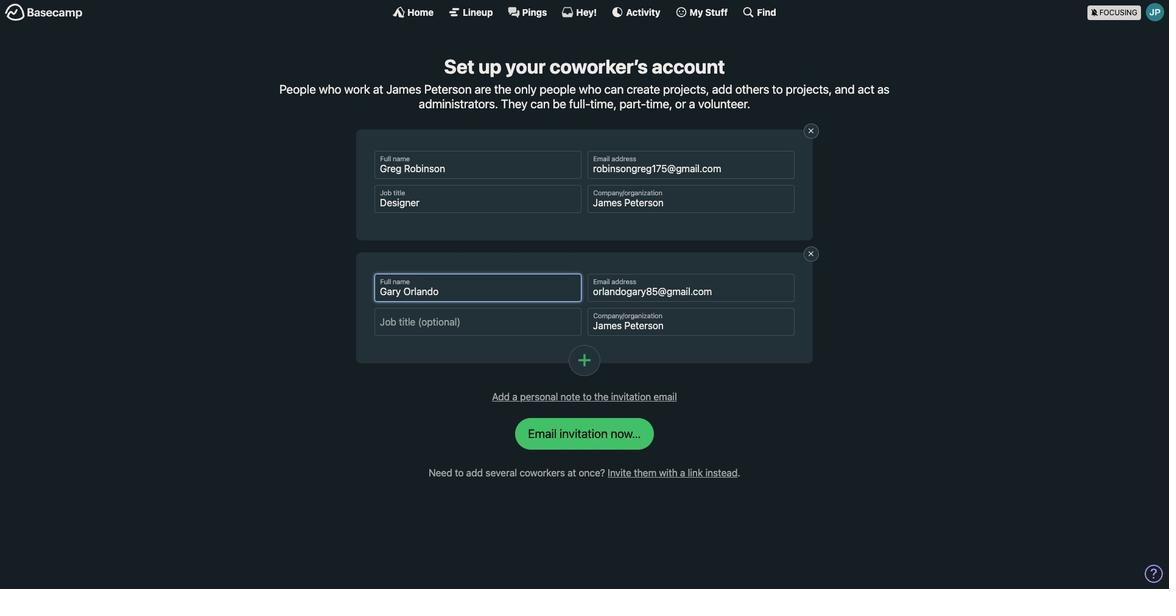 Task type: vqa. For each thing, say whether or not it's contained in the screenshot.
Share
no



Task type: locate. For each thing, give the bounding box(es) containing it.
0 horizontal spatial at
[[373, 82, 384, 96]]

james peterson image
[[1146, 3, 1165, 21]]

0 horizontal spatial who
[[319, 82, 342, 96]]

0 horizontal spatial a
[[513, 391, 518, 402]]

to
[[773, 82, 783, 96], [583, 391, 592, 402], [455, 468, 464, 479]]

my stuff
[[690, 6, 728, 17]]

0 vertical spatial email address
[[594, 155, 637, 163]]

once?
[[579, 468, 605, 479]]

1 vertical spatial full
[[380, 278, 391, 286]]

1 vertical spatial full name
[[380, 278, 410, 286]]

coworkers
[[520, 468, 565, 479]]

1 horizontal spatial time,
[[646, 97, 673, 111]]

my stuff button
[[675, 6, 728, 18]]

who left work
[[319, 82, 342, 96]]

main element
[[0, 0, 1170, 24]]

1 company/organization from the top
[[594, 189, 663, 197]]

name
[[393, 155, 410, 163], [393, 278, 410, 286]]

add
[[712, 82, 733, 96], [466, 468, 483, 479]]

0 vertical spatial full
[[380, 155, 391, 163]]

can left the be
[[531, 97, 550, 111]]

projects, up the "or"
[[663, 82, 709, 96]]

0 vertical spatial full name
[[380, 155, 410, 163]]

as
[[878, 82, 890, 96]]

add a personal note to the invitation email
[[492, 391, 677, 402]]

1 vertical spatial name
[[393, 278, 410, 286]]

lineup link
[[448, 6, 493, 18]]

add left several
[[466, 468, 483, 479]]

full-
[[569, 97, 591, 111]]

at
[[373, 82, 384, 96], [568, 468, 576, 479]]

0 horizontal spatial can
[[531, 97, 550, 111]]

find button
[[743, 6, 777, 18]]

1 horizontal spatial can
[[605, 82, 624, 96]]

2 address from the top
[[612, 278, 637, 286]]

to inside add a personal note to the invitation email button
[[583, 391, 592, 402]]

time,
[[591, 97, 617, 111], [646, 97, 673, 111]]

1 vertical spatial full name text field
[[375, 274, 582, 302]]

a inside set up your coworker's account people who work at james peterson are the only people who can create projects, add others to projects, and act as administrators. they can be full-time, part-time, or a volunteer.
[[689, 97, 696, 111]]

.
[[738, 468, 741, 479]]

find
[[757, 6, 777, 17]]

peterson
[[424, 82, 472, 96]]

2 email address email field from the top
[[588, 274, 795, 302]]

0 vertical spatial job title (optional) text field
[[375, 185, 582, 213]]

full name for second full name text box from the top
[[380, 278, 410, 286]]

activity
[[626, 6, 661, 17]]

0 horizontal spatial time,
[[591, 97, 617, 111]]

1 horizontal spatial to
[[583, 391, 592, 402]]

need to add several coworkers at once? invite them with a link instead .
[[429, 468, 741, 479]]

1 vertical spatial email address
[[594, 278, 637, 286]]

1 email address from the top
[[594, 155, 637, 163]]

Company/organization text field
[[588, 185, 795, 213], [588, 308, 795, 336]]

the inside set up your coworker's account people who work at james peterson are the only people who can create projects, add others to projects, and act as administrators. they can be full-time, part-time, or a volunteer.
[[494, 82, 512, 96]]

1 vertical spatial the
[[595, 391, 609, 402]]

administrators.
[[419, 97, 498, 111]]

0 vertical spatial company/organization text field
[[588, 185, 795, 213]]

0 vertical spatial add
[[712, 82, 733, 96]]

2 email address from the top
[[594, 278, 637, 286]]

set up your coworker's account people who work at james peterson are the only people who can create projects, add others to projects, and act as administrators. they can be full-time, part-time, or a volunteer.
[[280, 55, 890, 111]]

0 vertical spatial name
[[393, 155, 410, 163]]

0 vertical spatial a
[[689, 97, 696, 111]]

0 vertical spatial to
[[773, 82, 783, 96]]

1 vertical spatial at
[[568, 468, 576, 479]]

a left link
[[680, 468, 686, 479]]

Email address email field
[[588, 151, 795, 179], [588, 274, 795, 302]]

full name
[[380, 155, 410, 163], [380, 278, 410, 286]]

email address for 1st full name text box
[[594, 155, 637, 163]]

who
[[319, 82, 342, 96], [579, 82, 602, 96]]

1 who from the left
[[319, 82, 342, 96]]

1 address from the top
[[612, 155, 637, 163]]

lineup
[[463, 6, 493, 17]]

None submit
[[516, 418, 654, 450]]

and
[[835, 82, 855, 96]]

time, down create
[[646, 97, 673, 111]]

0 vertical spatial email
[[594, 155, 610, 163]]

1 horizontal spatial at
[[568, 468, 576, 479]]

2 projects, from the left
[[786, 82, 832, 96]]

my
[[690, 6, 703, 17]]

1 full name from the top
[[380, 155, 410, 163]]

full
[[380, 155, 391, 163], [380, 278, 391, 286]]

hey! button
[[562, 6, 597, 18]]

your
[[506, 55, 546, 78]]

projects,
[[663, 82, 709, 96], [786, 82, 832, 96]]

home link
[[393, 6, 434, 18]]

1 horizontal spatial add
[[712, 82, 733, 96]]

1 vertical spatial company/organization text field
[[588, 308, 795, 336]]

0 vertical spatial the
[[494, 82, 512, 96]]

2 horizontal spatial a
[[689, 97, 696, 111]]

link
[[688, 468, 703, 479]]

2 full name from the top
[[380, 278, 410, 286]]

who up full-
[[579, 82, 602, 96]]

1 vertical spatial email
[[594, 278, 610, 286]]

or
[[675, 97, 686, 111]]

0 horizontal spatial projects,
[[663, 82, 709, 96]]

full name for 1st full name text box
[[380, 155, 410, 163]]

2 job title (optional) text field from the top
[[375, 308, 582, 336]]

2 horizontal spatial to
[[773, 82, 783, 96]]

to right "need"
[[455, 468, 464, 479]]

projects, left 'and'
[[786, 82, 832, 96]]

need
[[429, 468, 453, 479]]

address
[[612, 155, 637, 163], [612, 278, 637, 286]]

1 vertical spatial add
[[466, 468, 483, 479]]

0 horizontal spatial the
[[494, 82, 512, 96]]

1 horizontal spatial a
[[680, 468, 686, 479]]

email address for second full name text box from the top
[[594, 278, 637, 286]]

people
[[280, 82, 316, 96]]

1 vertical spatial to
[[583, 391, 592, 402]]

0 vertical spatial address
[[612, 155, 637, 163]]

a right the "or"
[[689, 97, 696, 111]]

up
[[479, 55, 502, 78]]

personal
[[520, 391, 558, 402]]

can
[[605, 82, 624, 96], [531, 97, 550, 111]]

email address
[[594, 155, 637, 163], [594, 278, 637, 286]]

a right add
[[513, 391, 518, 402]]

the up the they on the left of the page
[[494, 82, 512, 96]]

1 vertical spatial address
[[612, 278, 637, 286]]

2 full name text field from the top
[[375, 274, 582, 302]]

a inside button
[[513, 391, 518, 402]]

invite
[[608, 468, 632, 479]]

0 vertical spatial full name text field
[[375, 151, 582, 179]]

Full name text field
[[375, 151, 582, 179], [375, 274, 582, 302]]

0 horizontal spatial add
[[466, 468, 483, 479]]

a
[[689, 97, 696, 111], [513, 391, 518, 402], [680, 468, 686, 479]]

hey!
[[577, 6, 597, 17]]

1 full name text field from the top
[[375, 151, 582, 179]]

1 vertical spatial a
[[513, 391, 518, 402]]

the left "invitation" on the right of the page
[[595, 391, 609, 402]]

the
[[494, 82, 512, 96], [595, 391, 609, 402]]

1 horizontal spatial who
[[579, 82, 602, 96]]

1 vertical spatial company/organization
[[594, 312, 663, 320]]

company/organization
[[594, 189, 663, 197], [594, 312, 663, 320]]

to right note
[[583, 391, 592, 402]]

2 who from the left
[[579, 82, 602, 96]]

1 vertical spatial email address email field
[[588, 274, 795, 302]]

at left the once?
[[568, 468, 576, 479]]

0 vertical spatial email address email field
[[588, 151, 795, 179]]

1 horizontal spatial projects,
[[786, 82, 832, 96]]

1 company/organization text field from the top
[[588, 185, 795, 213]]

1 email address email field from the top
[[588, 151, 795, 179]]

note
[[561, 391, 581, 402]]

can up part-
[[605, 82, 624, 96]]

0 horizontal spatial to
[[455, 468, 464, 479]]

2 company/organization from the top
[[594, 312, 663, 320]]

address for 1st full name text box
[[612, 155, 637, 163]]

email address email field for company/organization text field related to second full name text box from the top
[[588, 274, 795, 302]]

add up the volunteer.
[[712, 82, 733, 96]]

1 horizontal spatial the
[[595, 391, 609, 402]]

james
[[386, 82, 422, 96]]

Job title (optional) text field
[[375, 185, 582, 213], [375, 308, 582, 336]]

to right others
[[773, 82, 783, 96]]

0 vertical spatial at
[[373, 82, 384, 96]]

1 vertical spatial job title (optional) text field
[[375, 308, 582, 336]]

time, left part-
[[591, 97, 617, 111]]

0 vertical spatial company/organization
[[594, 189, 663, 197]]

2 company/organization text field from the top
[[588, 308, 795, 336]]

at right work
[[373, 82, 384, 96]]

email
[[594, 155, 610, 163], [594, 278, 610, 286]]



Task type: describe. For each thing, give the bounding box(es) containing it.
2 name from the top
[[393, 278, 410, 286]]

home
[[408, 6, 434, 17]]

they
[[501, 97, 528, 111]]

2 vertical spatial a
[[680, 468, 686, 479]]

title
[[394, 189, 405, 197]]

0 vertical spatial can
[[605, 82, 624, 96]]

part-
[[620, 97, 646, 111]]

set
[[444, 55, 475, 78]]

company/organization text field for second full name text box from the top
[[588, 308, 795, 336]]

pings
[[522, 6, 547, 17]]

account
[[652, 55, 725, 78]]

focusing
[[1100, 8, 1138, 17]]

switch accounts image
[[5, 3, 83, 22]]

instead
[[706, 468, 738, 479]]

add
[[492, 391, 510, 402]]

job
[[380, 189, 392, 197]]

activity link
[[612, 6, 661, 18]]

job title
[[380, 189, 405, 197]]

with
[[659, 468, 678, 479]]

2 email from the top
[[594, 278, 610, 286]]

2 vertical spatial to
[[455, 468, 464, 479]]

are
[[475, 82, 492, 96]]

1 email from the top
[[594, 155, 610, 163]]

be
[[553, 97, 567, 111]]

1 job title (optional) text field from the top
[[375, 185, 582, 213]]

work
[[344, 82, 370, 96]]

address for second full name text box from the top
[[612, 278, 637, 286]]

the inside button
[[595, 391, 609, 402]]

2 time, from the left
[[646, 97, 673, 111]]

1 name from the top
[[393, 155, 410, 163]]

invitation
[[611, 391, 651, 402]]

1 projects, from the left
[[663, 82, 709, 96]]

pings button
[[508, 6, 547, 18]]

coworker's
[[550, 55, 648, 78]]

2 full from the top
[[380, 278, 391, 286]]

email
[[654, 391, 677, 402]]

them
[[634, 468, 657, 479]]

stuff
[[706, 6, 728, 17]]

add a personal note to the invitation email button
[[487, 388, 682, 406]]

volunteer.
[[699, 97, 751, 111]]

people
[[540, 82, 576, 96]]

act
[[858, 82, 875, 96]]

others
[[736, 82, 770, 96]]

several
[[486, 468, 517, 479]]

email address email field for 1st full name text box company/organization text field
[[588, 151, 795, 179]]

invite them with a link instead link
[[608, 468, 738, 479]]

company/organization text field for 1st full name text box
[[588, 185, 795, 213]]

only
[[515, 82, 537, 96]]

focusing button
[[1088, 0, 1170, 24]]

to inside set up your coworker's account people who work at james peterson are the only people who can create projects, add others to projects, and act as administrators. they can be full-time, part-time, or a volunteer.
[[773, 82, 783, 96]]

create
[[627, 82, 660, 96]]

1 full from the top
[[380, 155, 391, 163]]

1 vertical spatial can
[[531, 97, 550, 111]]

1 time, from the left
[[591, 97, 617, 111]]

add inside set up your coworker's account people who work at james peterson are the only people who can create projects, add others to projects, and act as administrators. they can be full-time, part-time, or a volunteer.
[[712, 82, 733, 96]]

at inside set up your coworker's account people who work at james peterson are the only people who can create projects, add others to projects, and act as administrators. they can be full-time, part-time, or a volunteer.
[[373, 82, 384, 96]]



